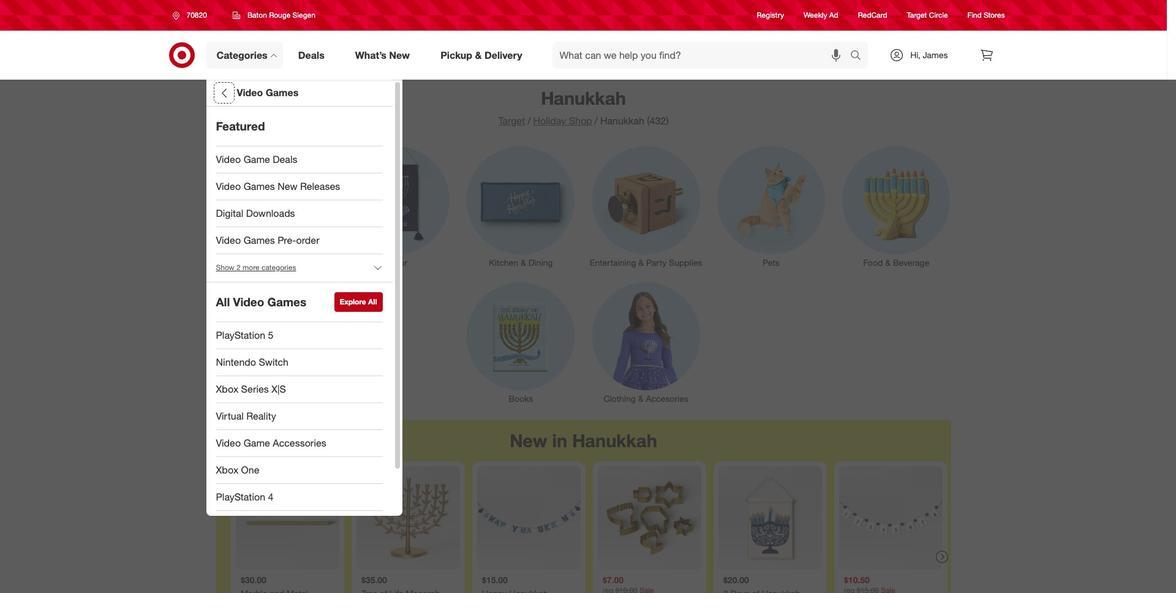 Task type: describe. For each thing, give the bounding box(es) containing it.
hanukkah target / holiday shop / hanukkah (432)
[[498, 87, 669, 127]]

what's new
[[355, 49, 410, 61]]

$20.00 link
[[719, 467, 822, 593]]

redcard
[[858, 11, 888, 20]]

new inside 'video games new releases' link
[[278, 180, 298, 192]]

books link
[[458, 280, 584, 405]]

$15.00
[[482, 575, 508, 585]]

categories
[[262, 263, 296, 272]]

show 2 more categories
[[216, 263, 296, 272]]

beverage
[[893, 257, 930, 268]]

virtual reality link
[[206, 403, 392, 430]]

dining
[[529, 257, 553, 268]]

ad
[[830, 11, 839, 20]]

siegen
[[293, 10, 316, 20]]

$30.00 link
[[236, 467, 339, 593]]

menorahs
[[231, 257, 269, 268]]

8 days of hanukkah interactive wall hanging - threshold™ image
[[719, 467, 822, 570]]

video games pre-order link
[[206, 227, 392, 254]]

pets
[[763, 257, 780, 268]]

xbox series x|s
[[216, 383, 286, 395]]

$30.00
[[241, 575, 266, 585]]

decor
[[384, 257, 407, 268]]

james
[[923, 50, 948, 60]]

hanukkah inside carousel 'region'
[[572, 430, 657, 452]]

kitchen & dining
[[489, 257, 553, 268]]

70820
[[187, 10, 207, 20]]

one
[[241, 464, 260, 476]]

playstation 5 link
[[206, 322, 392, 349]]

video games new releases
[[216, 180, 340, 192]]

find stores
[[968, 11, 1005, 20]]

clothing & accesories
[[604, 393, 689, 404]]

find
[[968, 11, 982, 20]]

2 / from the left
[[595, 115, 598, 127]]

accesories
[[646, 393, 689, 404]]

1 / from the left
[[528, 115, 531, 127]]

2
[[237, 263, 241, 272]]

new in hanukkah
[[510, 430, 657, 452]]

hi,
[[911, 50, 921, 60]]

accessories
[[273, 437, 326, 449]]

registry link
[[757, 10, 784, 21]]

1 horizontal spatial deals
[[298, 49, 325, 61]]

stores
[[984, 11, 1005, 20]]

target inside target circle link
[[907, 11, 927, 20]]

happy hanukkah garland - threshold™ image
[[477, 467, 581, 570]]

search
[[845, 50, 875, 62]]

What can we help you find? suggestions appear below search field
[[552, 42, 854, 69]]

categories
[[217, 49, 268, 61]]

games for video games pre-order
[[244, 234, 275, 246]]

candles
[[279, 257, 311, 268]]

entertaining & party supplies link
[[584, 144, 709, 269]]

series
[[241, 383, 269, 395]]

redcard link
[[858, 10, 888, 21]]

kitchen & dining link
[[458, 144, 584, 269]]

0 vertical spatial hanukkah
[[541, 87, 626, 109]]

video game accessories
[[216, 437, 326, 449]]

digital
[[216, 207, 243, 219]]

video games new releases link
[[206, 173, 392, 200]]

entertaining & party supplies
[[590, 257, 703, 268]]

nintendo switch
[[216, 356, 289, 368]]

target circle
[[907, 11, 948, 20]]

& for candles
[[271, 257, 277, 268]]

circle
[[929, 11, 948, 20]]

playstation for playstation 4
[[216, 491, 265, 503]]

xbox series x|s link
[[206, 376, 392, 403]]

tree of life menorah gold - threshold™ image
[[356, 467, 460, 570]]

1 vertical spatial hanukkah
[[600, 115, 645, 127]]

8 days of hanukkah garland - threshold™ image
[[839, 467, 943, 570]]

holiday shop link
[[533, 115, 592, 127]]

& for accesories
[[638, 393, 644, 404]]

video game deals
[[216, 153, 298, 166]]

game for accessories
[[244, 437, 270, 449]]

digital downloads link
[[206, 200, 392, 227]]

$20.00
[[723, 575, 749, 585]]

baton
[[247, 10, 267, 20]]

6pc hanukkah cookie cutter set - threshold™ image
[[598, 467, 701, 570]]

rouge
[[269, 10, 291, 20]]

5
[[268, 329, 274, 341]]

$10.50
[[844, 575, 870, 585]]

food
[[864, 257, 883, 268]]

food & beverage link
[[834, 144, 959, 269]]

clothing
[[604, 393, 636, 404]]

downloads
[[246, 207, 295, 219]]

menorahs & candles
[[231, 257, 311, 268]]

search button
[[845, 42, 875, 71]]

xbox for xbox one
[[216, 464, 238, 476]]

xbox one
[[216, 464, 260, 476]]

70820 button
[[165, 4, 220, 26]]

0 horizontal spatial deals
[[273, 153, 298, 166]]

pickup & delivery link
[[430, 42, 538, 69]]



Task type: vqa. For each thing, say whether or not it's contained in the screenshot.
Decor
yes



Task type: locate. For each thing, give the bounding box(es) containing it.
(432)
[[647, 115, 669, 127]]

0 horizontal spatial target
[[498, 115, 525, 127]]

2 xbox from the top
[[216, 464, 238, 476]]

video for video games
[[237, 86, 263, 99]]

1 vertical spatial xbox
[[216, 464, 238, 476]]

1 xbox from the top
[[216, 383, 238, 395]]

playstation up nintendo
[[216, 329, 265, 341]]

new right what's at the left top of page
[[389, 49, 410, 61]]

0 horizontal spatial all
[[216, 295, 230, 309]]

nintendo switch link
[[206, 349, 392, 376]]

all right explore
[[368, 297, 377, 306]]

game up video games new releases
[[244, 153, 270, 166]]

food & beverage
[[864, 257, 930, 268]]

pickup & delivery
[[441, 49, 522, 61]]

all down show
[[216, 295, 230, 309]]

pets link
[[709, 144, 834, 269]]

show 2 more categories button
[[206, 254, 392, 281]]

2 horizontal spatial new
[[510, 430, 547, 452]]

1 horizontal spatial new
[[389, 49, 410, 61]]

$35.00
[[361, 575, 387, 585]]

video up digital
[[216, 180, 241, 192]]

clothing & accesories link
[[584, 280, 709, 405]]

holiday
[[533, 115, 566, 127]]

playstation for playstation 5
[[216, 329, 265, 341]]

target left 'circle' at the top right
[[907, 11, 927, 20]]

0 vertical spatial deals
[[298, 49, 325, 61]]

registry
[[757, 11, 784, 20]]

games down deals link
[[266, 86, 299, 99]]

weekly ad
[[804, 11, 839, 20]]

playstation down xbox one
[[216, 491, 265, 503]]

show
[[216, 263, 235, 272]]

$10.50 link
[[839, 467, 943, 593]]

1 vertical spatial game
[[244, 437, 270, 449]]

playstation inside 'link'
[[216, 491, 265, 503]]

virtual reality
[[216, 410, 276, 422]]

video for video games pre-order
[[216, 234, 241, 246]]

games down categories
[[268, 295, 307, 309]]

0 vertical spatial game
[[244, 153, 270, 166]]

xbox up virtual
[[216, 383, 238, 395]]

explore
[[340, 297, 366, 306]]

1 horizontal spatial /
[[595, 115, 598, 127]]

$7.00
[[603, 575, 624, 585]]

categories link
[[206, 42, 283, 69]]

playstation 4 link
[[206, 484, 392, 511]]

0 horizontal spatial new
[[278, 180, 298, 192]]

entertaining
[[590, 257, 636, 268]]

pre-
[[278, 234, 296, 246]]

video for video games new releases
[[216, 180, 241, 192]]

0 horizontal spatial /
[[528, 115, 531, 127]]

video for video game deals
[[216, 153, 241, 166]]

new inside carousel 'region'
[[510, 430, 547, 452]]

books
[[509, 393, 533, 404]]

menorahs & candles link
[[208, 144, 333, 269]]

0 vertical spatial xbox
[[216, 383, 238, 395]]

/ right the shop
[[595, 115, 598, 127]]

carousel region
[[216, 420, 951, 593]]

hanukkah down clothing
[[572, 430, 657, 452]]

& for dining
[[521, 257, 526, 268]]

order
[[296, 234, 320, 246]]

video for video game accessories
[[216, 437, 241, 449]]

video game accessories link
[[206, 430, 392, 457]]

what's new link
[[345, 42, 425, 69]]

x|s
[[272, 383, 286, 395]]

video games pre-order
[[216, 234, 320, 246]]

4
[[268, 491, 274, 503]]

delivery
[[485, 49, 522, 61]]

featured
[[216, 119, 265, 133]]

& right pickup
[[475, 49, 482, 61]]

1 vertical spatial playstation
[[216, 491, 265, 503]]

target left holiday at top left
[[498, 115, 525, 127]]

marble and metal menorah holder gold - threshold™ image
[[236, 467, 339, 570]]

1 vertical spatial new
[[278, 180, 298, 192]]

in
[[552, 430, 568, 452]]

weekly ad link
[[804, 10, 839, 21]]

games up menorahs
[[244, 234, 275, 246]]

1 horizontal spatial all
[[368, 297, 377, 306]]

more
[[243, 263, 260, 272]]

1 vertical spatial deals
[[273, 153, 298, 166]]

video down 'featured'
[[216, 153, 241, 166]]

deals down siegen on the top left of the page
[[298, 49, 325, 61]]

&
[[475, 49, 482, 61], [271, 257, 277, 268], [521, 257, 526, 268], [639, 257, 644, 268], [886, 257, 891, 268], [638, 393, 644, 404]]

explore all
[[340, 297, 377, 306]]

hanukkah up the shop
[[541, 87, 626, 109]]

video down virtual
[[216, 437, 241, 449]]

playstation 4
[[216, 491, 274, 503]]

video down digital
[[216, 234, 241, 246]]

target circle link
[[907, 10, 948, 21]]

xbox one link
[[206, 457, 392, 484]]

& for party
[[639, 257, 644, 268]]

0 vertical spatial new
[[389, 49, 410, 61]]

baton rouge siegen
[[247, 10, 316, 20]]

2 playstation from the top
[[216, 491, 265, 503]]

games for video games new releases
[[244, 180, 275, 192]]

reality
[[246, 410, 276, 422]]

& left dining
[[521, 257, 526, 268]]

hi, james
[[911, 50, 948, 60]]

$35.00 link
[[356, 467, 460, 593]]

hanukkah
[[541, 87, 626, 109], [600, 115, 645, 127], [572, 430, 657, 452]]

deals up video games new releases
[[273, 153, 298, 166]]

xbox
[[216, 383, 238, 395], [216, 464, 238, 476]]

pickup
[[441, 49, 473, 61]]

game for deals
[[244, 153, 270, 166]]

new left "in"
[[510, 430, 547, 452]]

& left candles at left
[[271, 257, 277, 268]]

video up 'featured'
[[237, 86, 263, 99]]

1 playstation from the top
[[216, 329, 265, 341]]

1 vertical spatial target
[[498, 115, 525, 127]]

/ right target link
[[528, 115, 531, 127]]

virtual
[[216, 410, 244, 422]]

1 game from the top
[[244, 153, 270, 166]]

0 vertical spatial target
[[907, 11, 927, 20]]

games down video game deals
[[244, 180, 275, 192]]

& for beverage
[[886, 257, 891, 268]]

video games
[[237, 86, 299, 99]]

hanukkah left '(432)'
[[600, 115, 645, 127]]

xbox for xbox series x|s
[[216, 383, 238, 395]]

shop
[[569, 115, 592, 127]]

all video games
[[216, 295, 307, 309]]

playstation
[[216, 329, 265, 341], [216, 491, 265, 503]]

game down reality on the left bottom
[[244, 437, 270, 449]]

target link
[[498, 115, 525, 127]]

& left party
[[639, 257, 644, 268]]

weekly
[[804, 11, 828, 20]]

new down video game deals link at the top
[[278, 180, 298, 192]]

baton rouge siegen button
[[225, 4, 324, 26]]

2 vertical spatial hanukkah
[[572, 430, 657, 452]]

new
[[389, 49, 410, 61], [278, 180, 298, 192], [510, 430, 547, 452]]

2 vertical spatial new
[[510, 430, 547, 452]]

new inside what's new link
[[389, 49, 410, 61]]

decor link
[[333, 144, 458, 269]]

party
[[647, 257, 667, 268]]

kitchen
[[489, 257, 518, 268]]

games for video games
[[266, 86, 299, 99]]

nintendo
[[216, 356, 256, 368]]

& for delivery
[[475, 49, 482, 61]]

xbox left one
[[216, 464, 238, 476]]

1 horizontal spatial target
[[907, 11, 927, 20]]

target inside hanukkah target / holiday shop / hanukkah (432)
[[498, 115, 525, 127]]

2 game from the top
[[244, 437, 270, 449]]

0 vertical spatial playstation
[[216, 329, 265, 341]]

games
[[266, 86, 299, 99], [244, 180, 275, 192], [244, 234, 275, 246], [268, 295, 307, 309]]

$15.00 link
[[477, 467, 581, 593]]

target
[[907, 11, 927, 20], [498, 115, 525, 127]]

& right food
[[886, 257, 891, 268]]

& right clothing
[[638, 393, 644, 404]]

deals link
[[288, 42, 340, 69]]

video up "playstation 5"
[[233, 295, 264, 309]]



